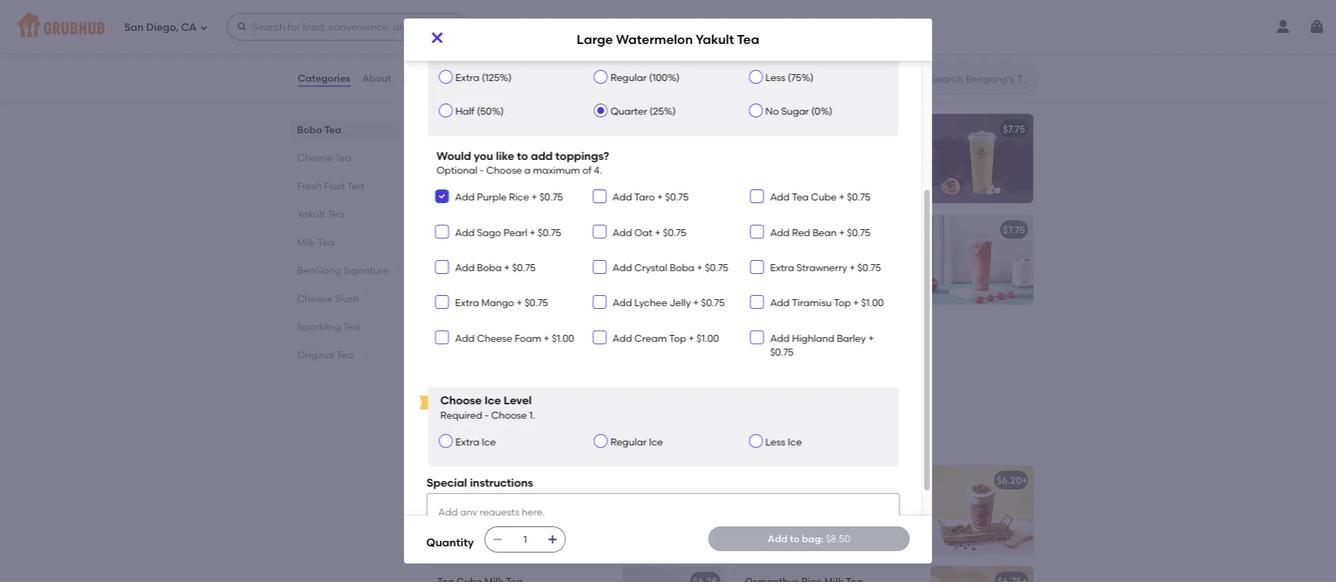 Task type: describe. For each thing, give the bounding box(es) containing it.
and for large peach yakult tea
[[545, 359, 563, 371]]

fresh for large strawberry yakult tea
[[873, 258, 896, 270]]

large for large passion fruit yakult tea image
[[745, 124, 773, 135]]

large for large  watermelon yakult tea image
[[437, 124, 465, 135]]

on
[[888, 509, 900, 520]]

crystal down 'add oat + $0.75'
[[634, 262, 667, 274]]

cheese tea
[[297, 152, 352, 164]]

special
[[426, 476, 467, 490]]

extra (125%)
[[455, 72, 512, 83]]

included. for large mango yakult tea
[[437, 286, 480, 298]]

cream
[[634, 333, 667, 344]]

this drink contains two bottles of yakult, made from real and fresh fruit. crystal boba is already included. for strawberry
[[745, 244, 897, 298]]

regular (100%)
[[610, 72, 680, 83]]

about
[[362, 72, 391, 84]]

(100%)
[[649, 72, 680, 83]]

add for add oat
[[612, 227, 632, 238]]

a inside the including highland barley as a free topping!
[[571, 495, 577, 506]]

included. for large strawberry yakult tea
[[745, 286, 788, 298]]

strawnerry
[[796, 262, 847, 274]]

add boba + $0.75
[[455, 262, 535, 274]]

boba for mango
[[496, 272, 521, 284]]

made for watermelon
[[470, 157, 498, 169]]

of for large strawberry yakult tea
[[888, 244, 897, 256]]

made inside premium golden oolong milk tea, with crispy burnt golden sugar on top of our house-made cheese foam.
[[825, 523, 852, 534]]

add lychee jelly + $0.75
[[612, 297, 725, 309]]

add down crispy at bottom right
[[768, 533, 788, 545]]

top
[[745, 523, 761, 534]]

real for passion
[[832, 157, 850, 169]]

of inside premium golden oolong milk tea, with crispy burnt golden sugar on top of our house-made cheese foam.
[[763, 523, 773, 534]]

fruit. for large mango yakult tea
[[437, 272, 458, 284]]

milk up on
[[894, 475, 913, 487]]

$6.20 +
[[997, 475, 1028, 487]]

extra strawnerry + $0.75
[[770, 262, 881, 274]]

$7.75 for large strawberry yakult tea
[[1003, 225, 1026, 236]]

fruits.
[[487, 7, 513, 19]]

cheese slush tab
[[297, 291, 393, 306]]

large mango yakult tea image
[[623, 215, 726, 305]]

yakult, for peach
[[437, 359, 468, 371]]

bengong signature tab
[[297, 263, 393, 278]]

svg image for add tiramisu top + $1.00
[[753, 298, 761, 307]]

(0%)
[[811, 106, 833, 117]]

foam.
[[745, 537, 772, 548]]

of for large mango yakult tea
[[580, 244, 590, 256]]

large strawberry yakult tea image
[[931, 215, 1034, 305]]

real for mango
[[524, 258, 542, 270]]

fruit. for large strawberry yakult tea
[[745, 272, 766, 284]]

this for large  watermelon yakult tea
[[437, 143, 456, 155]]

two for passion
[[834, 143, 851, 155]]

passion
[[775, 124, 811, 135]]

tea inside 'tab'
[[328, 208, 344, 220]]

less for choose a sweetener level
[[765, 72, 785, 83]]

rice
[[509, 192, 529, 203]]

1 vertical spatial peach
[[437, 475, 467, 487]]

about button
[[362, 54, 392, 103]]

svg image for add crystal boba
[[595, 263, 604, 271]]

$0.75 up foam
[[524, 297, 548, 309]]

regular burnt caramel cheese milk tea
[[745, 475, 932, 487]]

san
[[124, 21, 144, 34]]

two for mango
[[526, 244, 544, 256]]

milk tea tab
[[297, 235, 393, 249]]

add
[[531, 149, 553, 162]]

would you like to add toppings? optional - choose a maximum of 4.
[[436, 149, 609, 176]]

mango for yakult
[[467, 225, 500, 236]]

jumbo-
[[437, 0, 475, 5]]

size
[[475, 0, 492, 5]]

maximum
[[533, 165, 580, 176]]

choose down freshly
[[440, 29, 482, 43]]

bottles for large  watermelon yakult tea
[[546, 143, 578, 155]]

osmanthus rice milk tea image
[[931, 567, 1034, 583]]

highland
[[792, 333, 834, 344]]

boba for strawberry
[[804, 272, 829, 284]]

yakult tea inside 'tab'
[[297, 208, 344, 220]]

choose a sweetener level
[[440, 29, 578, 43]]

svg image for add red bean + $0.75
[[753, 228, 761, 236]]

quarter (25%)
[[610, 106, 676, 117]]

freshly
[[437, 7, 468, 19]]

mango for +
[[481, 297, 514, 309]]

choose down level
[[491, 409, 527, 421]]

$7.75 for large  watermelon yakult tea
[[695, 124, 718, 135]]

$8.50
[[826, 533, 851, 545]]

fruit
[[494, 0, 513, 5]]

cheese up sparkling
[[297, 293, 333, 304]]

add oat + $0.75
[[612, 227, 686, 238]]

two for peach
[[526, 345, 544, 357]]

tea, inside premium golden oolong milk tea, with crispy burnt golden sugar on top of our house-made cheese foam.
[[880, 495, 898, 506]]

add for add tiramisu top
[[770, 297, 790, 309]]

categories button
[[297, 54, 351, 103]]

boba tea tab
[[297, 122, 393, 137]]

cheese down 'boba tea'
[[297, 152, 333, 164]]

less ice
[[765, 436, 802, 448]]

regular ice
[[610, 436, 663, 448]]

0 vertical spatial peach
[[467, 326, 497, 337]]

lychee inside 'this drink contains two bottles of yakult, made from real and fresh fruit. lychee jelly is already included.'
[[461, 171, 493, 183]]

tea, inside jumbo-size fruit tea, comes with freshly cut fruits.
[[515, 0, 533, 5]]

made for mango
[[470, 258, 498, 270]]

sugar
[[859, 509, 886, 520]]

boba for peach
[[496, 373, 521, 385]]

sparkling tea tab
[[297, 320, 393, 334]]

including highland barley as a free topping!
[[437, 495, 598, 520]]

add tea cube + $0.75
[[770, 192, 871, 203]]

add for add tea cube
[[770, 192, 790, 203]]

extra for extra strawnerry + $0.75
[[770, 262, 794, 274]]

add for add crystal boba
[[612, 262, 632, 274]]

boba tea
[[297, 124, 341, 135]]

$0.75 right cube on the right top
[[847, 192, 871, 203]]

choose up required
[[440, 394, 482, 407]]

already for large passion fruit yakult tea
[[840, 171, 876, 183]]

included. for large peach yakult tea
[[437, 387, 480, 399]]

ice for regular
[[649, 436, 663, 448]]

yakult, for watermelon
[[437, 157, 468, 169]]

strawberry
[[775, 225, 827, 236]]

choose ice level required - choose 1.
[[440, 394, 535, 421]]

drink for watermelon
[[458, 143, 481, 155]]

fresh fruit tea
[[297, 180, 364, 192]]

add for add cream top
[[612, 333, 632, 344]]

(75%)
[[788, 72, 813, 83]]

extra ice
[[455, 436, 496, 448]]

sweetener
[[494, 29, 550, 43]]

peach oolong milk tea
[[437, 475, 545, 487]]

drink for mango
[[458, 244, 481, 256]]

add crystal boba + $0.75
[[612, 262, 728, 274]]

sugar
[[781, 106, 809, 117]]

2 vertical spatial regular
[[745, 475, 782, 487]]

would
[[436, 149, 471, 162]]

top for add tiramisu top
[[834, 297, 851, 309]]

jumbo-size fruit tea, comes with freshly cut fruits. button
[[429, 0, 726, 54]]

add sago pearl + $0.75
[[455, 227, 561, 238]]

(125%)
[[482, 72, 512, 83]]

real for peach
[[524, 359, 542, 371]]

main navigation navigation
[[0, 0, 1337, 54]]

as
[[558, 495, 569, 506]]

large peach yakult tea image
[[623, 316, 726, 406]]

svg image for add taro + $0.75
[[595, 193, 604, 201]]

optional
[[436, 165, 477, 176]]

comes
[[535, 0, 567, 5]]

sago
[[477, 227, 501, 238]]

bottles for large strawberry yakult tea
[[854, 244, 886, 256]]

included. for large  watermelon yakult tea
[[563, 171, 606, 183]]

categories
[[298, 72, 351, 84]]

crystal for large peach yakult tea
[[461, 373, 494, 385]]

search icon image
[[909, 70, 925, 87]]

(25%)
[[649, 106, 676, 117]]

from for peach
[[500, 359, 522, 371]]

bottles for large mango yakult tea
[[546, 244, 578, 256]]

large up "regular (100%)"
[[577, 32, 613, 47]]

pearl
[[503, 227, 527, 238]]

svg image for extra mango
[[438, 298, 446, 307]]

(50%)
[[477, 106, 504, 117]]

add for add red bean
[[770, 227, 790, 238]]

add for add cheese foam
[[455, 333, 474, 344]]

of for large passion fruit yakult tea
[[888, 143, 897, 155]]

$0.75 right strawnerry
[[857, 262, 881, 274]]

large  watermelon yakult tea image
[[623, 114, 726, 204]]

of inside would you like to add toppings? optional - choose a maximum of 4.
[[582, 165, 591, 176]]

add cheese foam + $1.00
[[455, 333, 574, 344]]

1 horizontal spatial milk tea
[[426, 434, 486, 451]]

and for large passion fruit yakult tea
[[852, 157, 871, 169]]

barley
[[526, 495, 556, 506]]

crystal for large mango yakult tea
[[461, 272, 494, 284]]

sparkling
[[297, 321, 341, 333]]

already for large strawberry yakult tea
[[840, 272, 876, 284]]

this drink contains two bottles of yakult, made from real and fresh fruit. crystal boba is already included. for passion
[[745, 143, 897, 197]]

ice for less
[[788, 436, 802, 448]]

add for add highland barley
[[770, 333, 790, 344]]

toppings?
[[555, 149, 609, 162]]

this for large strawberry yakult tea
[[745, 244, 764, 256]]

fresh for large peach yakult tea
[[565, 359, 588, 371]]

oolong
[[824, 495, 857, 506]]

cheese left foam
[[477, 333, 512, 344]]

cheese
[[855, 523, 888, 534]]

Input item quantity number field
[[510, 528, 541, 552]]

$0.75 right taro on the left top of the page
[[665, 192, 689, 203]]

milk up highland
[[507, 475, 526, 487]]

with for premium golden oolong milk tea, with crispy burnt golden sugar on top of our house-made cheese foam.
[[745, 509, 765, 520]]

already for large mango yakult tea
[[532, 272, 568, 284]]

yakult, for strawberry
[[745, 258, 776, 270]]

$1.00 for add cream top + $1.00
[[696, 333, 719, 344]]

0 horizontal spatial golden
[[789, 495, 822, 506]]

add for add boba
[[455, 262, 474, 274]]

svg image for large  watermelon yakult tea
[[429, 30, 446, 46]]

$0.75 up add lychee jelly + $0.75
[[705, 262, 728, 274]]

1 vertical spatial watermelon
[[467, 124, 525, 135]]

bengong
[[297, 265, 341, 276]]

you
[[474, 149, 493, 162]]

jelly
[[496, 171, 513, 183]]



Task type: vqa. For each thing, say whether or not it's contained in the screenshot.
the Mediterranean Image at the bottom
no



Task type: locate. For each thing, give the bounding box(es) containing it.
svg image inside main navigation navigation
[[1309, 19, 1326, 35]]

this drink contains two bottles of yakult, made from real and fresh fruit. crystal boba is already included. for peach
[[437, 345, 590, 399]]

a right as at the left bottom of page
[[571, 495, 577, 506]]

yakult, down large mango yakult tea
[[437, 258, 468, 270]]

this up optional
[[437, 143, 456, 155]]

and
[[545, 157, 563, 169], [852, 157, 871, 169], [545, 258, 563, 270], [852, 258, 871, 270], [545, 359, 563, 371]]

golden up burnt
[[789, 495, 822, 506]]

yakult inside 'tab'
[[297, 208, 325, 220]]

house-
[[793, 523, 825, 534]]

contains down add sago pearl + $0.75
[[484, 244, 524, 256]]

made down passion
[[778, 157, 806, 169]]

contains for watermelon
[[484, 143, 524, 155]]

regular for choose a sweetener level
[[610, 72, 647, 83]]

included. down toppings?
[[563, 171, 606, 183]]

included. up required
[[437, 387, 480, 399]]

instructions
[[470, 476, 533, 490]]

add for add purple rice
[[455, 192, 474, 203]]

with inside jumbo-size fruit tea, comes with freshly cut fruits.
[[569, 0, 589, 5]]

milk down required
[[426, 434, 457, 451]]

diego,
[[146, 21, 179, 34]]

less up 'burnt'
[[765, 436, 785, 448]]

-
[[480, 165, 484, 176], [485, 409, 489, 421]]

top right cream
[[669, 333, 686, 344]]

0 vertical spatial lychee
[[461, 171, 493, 183]]

this inside 'this drink contains two bottles of yakult, made from real and fresh fruit. lychee jelly is already included.'
[[437, 143, 456, 155]]

add taro + $0.75
[[612, 192, 689, 203]]

1 less from the top
[[765, 72, 785, 83]]

1 vertical spatial yakult tea
[[297, 208, 344, 220]]

drink up optional
[[458, 143, 481, 155]]

of inside 'this drink contains two bottles of yakult, made from real and fresh fruit. lychee jelly is already included.'
[[580, 143, 590, 155]]

0 vertical spatial -
[[480, 165, 484, 176]]

1 vertical spatial with
[[745, 509, 765, 520]]

fresh for large  watermelon yakult tea
[[565, 157, 588, 169]]

this drink contains two bottles of yakult, made from real and fresh fruit. crystal boba is already included. down pearl
[[437, 244, 590, 298]]

$0.75 right oat
[[663, 227, 686, 238]]

- inside would you like to add toppings? optional - choose a maximum of 4.
[[480, 165, 484, 176]]

reviews
[[403, 72, 441, 84]]

svg image for add sago pearl + $0.75
[[438, 228, 446, 236]]

and for large  watermelon yakult tea
[[545, 157, 563, 169]]

extra for extra ice
[[455, 436, 479, 448]]

large  watermelon yakult tea down (50%)
[[437, 124, 576, 135]]

already up add tea cube + $0.75
[[840, 171, 876, 183]]

less (75%)
[[765, 72, 813, 83]]

0 horizontal spatial with
[[569, 0, 589, 5]]

0 horizontal spatial a
[[484, 29, 492, 43]]

half (50%)
[[455, 106, 504, 117]]

bean
[[812, 227, 837, 238]]

fresh inside 'this drink contains two bottles of yakult, made from real and fresh fruit. lychee jelly is already included.'
[[565, 157, 588, 169]]

reviews button
[[402, 54, 442, 103]]

oolong
[[470, 475, 504, 487]]

0 horizontal spatial top
[[669, 333, 686, 344]]

add red bean + $0.75
[[770, 227, 871, 238]]

2 vertical spatial a
[[571, 495, 577, 506]]

is up cube on the right top
[[831, 171, 838, 183]]

fresh for large mango yakult tea
[[565, 258, 588, 270]]

bag:
[[802, 533, 824, 545]]

jelly
[[669, 297, 691, 309]]

tea inside tab
[[336, 349, 353, 361]]

add left oat
[[612, 227, 632, 238]]

0 horizontal spatial -
[[480, 165, 484, 176]]

svg image
[[1309, 19, 1326, 35], [429, 30, 446, 46], [595, 263, 604, 271], [753, 263, 761, 271], [438, 298, 446, 307], [438, 334, 446, 342]]

contains for strawberry
[[792, 244, 832, 256]]

svg image for add boba + $0.75
[[438, 263, 446, 271]]

contains up jelly
[[484, 143, 524, 155]]

lychee left jelly
[[634, 297, 667, 309]]

$0.75 down pearl
[[512, 262, 535, 274]]

this
[[437, 143, 456, 155], [745, 143, 764, 155], [437, 244, 456, 256], [745, 244, 764, 256], [437, 345, 456, 357]]

add
[[455, 192, 474, 203], [612, 192, 632, 203], [770, 192, 790, 203], [455, 227, 474, 238], [612, 227, 632, 238], [770, 227, 790, 238], [455, 262, 474, 274], [612, 262, 632, 274], [612, 297, 632, 309], [770, 297, 790, 309], [455, 333, 474, 344], [612, 333, 632, 344], [770, 333, 790, 344], [768, 533, 788, 545]]

svg image for add highland barley + $0.75
[[753, 334, 761, 342]]

our
[[775, 523, 790, 534]]

0 horizontal spatial fruit
[[324, 180, 345, 192]]

fruit. for large passion fruit yakult tea
[[745, 171, 766, 183]]

0 vertical spatial less
[[765, 72, 785, 83]]

0 vertical spatial to
[[517, 149, 528, 162]]

to left bag:
[[790, 533, 800, 545]]

cube
[[811, 192, 837, 203]]

add to bag: $8.50
[[768, 533, 851, 545]]

0 vertical spatial tea,
[[515, 0, 533, 5]]

is right jelly
[[516, 171, 523, 183]]

0 horizontal spatial boba
[[297, 124, 322, 135]]

large  watermelon yakult tea up (100%)
[[577, 32, 760, 47]]

0 vertical spatial top
[[834, 297, 851, 309]]

large passion fruit yakult tea
[[745, 124, 885, 135]]

bottles down add cheese foam + $1.00
[[546, 345, 578, 357]]

1 vertical spatial regular
[[610, 436, 647, 448]]

1 vertical spatial golden
[[824, 509, 857, 520]]

crystal up add tea cube + $0.75
[[768, 171, 801, 183]]

is for peach
[[523, 373, 530, 385]]

drink
[[458, 143, 481, 155], [766, 143, 789, 155], [458, 244, 481, 256], [766, 244, 789, 256], [458, 345, 481, 357]]

ice
[[484, 394, 501, 407], [482, 436, 496, 448], [649, 436, 663, 448], [788, 436, 802, 448]]

boba up the tiramisu
[[804, 272, 829, 284]]

milk
[[859, 495, 878, 506]]

1 vertical spatial milk tea
[[426, 434, 486, 451]]

drink inside 'this drink contains two bottles of yakult, made from real and fresh fruit. lychee jelly is already included.'
[[458, 143, 481, 155]]

svg image for add oat + $0.75
[[595, 228, 604, 236]]

0 horizontal spatial tea,
[[515, 0, 533, 5]]

contains for mango
[[484, 244, 524, 256]]

tea cube milk tea image
[[623, 567, 726, 583]]

fruit
[[814, 124, 835, 135], [324, 180, 345, 192]]

0 horizontal spatial to
[[517, 149, 528, 162]]

fruit down (0%) on the top right
[[814, 124, 835, 135]]

milk tea down required
[[426, 434, 486, 451]]

fruit. up required
[[437, 373, 458, 385]]

boba
[[297, 124, 322, 135], [477, 262, 502, 274], [670, 262, 694, 274]]

boba
[[804, 171, 829, 183], [496, 272, 521, 284], [804, 272, 829, 284], [496, 373, 521, 385]]

2 horizontal spatial $1.00
[[861, 297, 884, 309]]

add highland barley + $0.75
[[770, 333, 874, 358]]

yakult, inside 'this drink contains two bottles of yakult, made from real and fresh fruit. lychee jelly is already included.'
[[437, 157, 468, 169]]

1 horizontal spatial with
[[745, 509, 765, 520]]

ice for choose
[[484, 394, 501, 407]]

fruit. for large  watermelon yakult tea
[[437, 171, 458, 183]]

1 horizontal spatial golden
[[824, 509, 857, 520]]

of
[[580, 143, 590, 155], [888, 143, 897, 155], [582, 165, 591, 176], [580, 244, 590, 256], [888, 244, 897, 256], [580, 345, 590, 357], [763, 523, 773, 534]]

already up add tiramisu top + $1.00
[[840, 272, 876, 284]]

svg image for add lychee jelly + $0.75
[[595, 298, 604, 307]]

crystal up the choose ice level required - choose 1.
[[461, 373, 494, 385]]

milk tea
[[297, 236, 334, 248], [426, 434, 486, 451]]

already for large peach yakult tea
[[532, 373, 568, 385]]

1 horizontal spatial boba
[[477, 262, 502, 274]]

real down pearl
[[524, 258, 542, 270]]

topping!
[[437, 509, 477, 520]]

two up maximum
[[526, 143, 544, 155]]

0 vertical spatial golden
[[789, 495, 822, 506]]

this down large passion fruit yakult tea
[[745, 143, 764, 155]]

contains
[[484, 143, 524, 155], [792, 143, 832, 155], [484, 244, 524, 256], [792, 244, 832, 256], [484, 345, 524, 357]]

1 vertical spatial mango
[[481, 297, 514, 309]]

fresh fruit tea tab
[[297, 179, 393, 193]]

1.
[[529, 409, 535, 421]]

with inside premium golden oolong milk tea, with crispy burnt golden sugar on top of our house-made cheese foam.
[[745, 509, 765, 520]]

large for large mango yakult tea image
[[437, 225, 465, 236]]

milk tea up bengong
[[297, 236, 334, 248]]

made down 'red'
[[778, 258, 806, 270]]

add for add sago pearl
[[455, 227, 474, 238]]

- inside the choose ice level required - choose 1.
[[485, 409, 489, 421]]

2 horizontal spatial a
[[571, 495, 577, 506]]

1 horizontal spatial $1.00
[[696, 333, 719, 344]]

regular
[[610, 72, 647, 83], [610, 436, 647, 448], [745, 475, 782, 487]]

1 horizontal spatial watermelon
[[616, 32, 693, 47]]

already inside 'this drink contains two bottles of yakult, made from real and fresh fruit. lychee jelly is already included.'
[[525, 171, 561, 183]]

add down 'add oat + $0.75'
[[612, 262, 632, 274]]

$0.75 right bean on the right top
[[847, 227, 871, 238]]

yakult tea tab
[[297, 207, 393, 221]]

bottles for large peach yakult tea
[[546, 345, 578, 357]]

boba for passion
[[804, 171, 829, 183]]

contains down add cheese foam + $1.00
[[484, 345, 524, 357]]

$1.00 for add cheese foam + $1.00
[[552, 333, 574, 344]]

this drink contains two bottles of yakult, made from real and fresh fruit. lychee jelly is already included.
[[437, 143, 606, 183]]

yakult tea up 'half'
[[426, 82, 501, 99]]

made inside 'this drink contains two bottles of yakult, made from real and fresh fruit. lychee jelly is already included.'
[[470, 157, 498, 169]]

add left the highland on the right bottom of page
[[770, 333, 790, 344]]

premium golden oolong milk tea, with crispy burnt golden sugar on top of our house-made cheese foam.
[[745, 495, 900, 548]]

$1.00 down add lychee jelly + $0.75
[[696, 333, 719, 344]]

from for watermelon
[[500, 157, 522, 169]]

made right bag:
[[825, 523, 852, 534]]

of for large  watermelon yakult tea
[[580, 143, 590, 155]]

$0.75 right jelly
[[701, 297, 725, 309]]

from for mango
[[500, 258, 522, 270]]

of for large peach yakult tea
[[580, 345, 590, 357]]

included. up strawberry
[[745, 185, 788, 197]]

already down add
[[525, 171, 561, 183]]

already
[[525, 171, 561, 183], [840, 171, 876, 183], [532, 272, 568, 284], [840, 272, 876, 284], [532, 373, 568, 385]]

$0.75 right pearl
[[538, 227, 561, 238]]

svg image
[[237, 21, 248, 32], [199, 24, 208, 32], [438, 193, 446, 201], [595, 193, 604, 201], [753, 193, 761, 201], [438, 228, 446, 236], [595, 228, 604, 236], [753, 228, 761, 236], [438, 263, 446, 271], [595, 298, 604, 307], [753, 298, 761, 307], [595, 334, 604, 342], [753, 334, 761, 342], [493, 535, 503, 546], [547, 535, 558, 546]]

ice inside the choose ice level required - choose 1.
[[484, 394, 501, 407]]

purple
[[477, 192, 507, 203]]

oat
[[634, 227, 652, 238]]

0 vertical spatial watermelon
[[616, 32, 693, 47]]

cheese up milk
[[856, 475, 892, 487]]

drink down passion
[[766, 143, 789, 155]]

extra left strawnerry
[[770, 262, 794, 274]]

included.
[[563, 171, 606, 183], [745, 185, 788, 197], [437, 286, 480, 298], [745, 286, 788, 298], [437, 387, 480, 399]]

tea,
[[515, 0, 533, 5], [880, 495, 898, 506]]

original tea
[[297, 349, 353, 361]]

1 vertical spatial less
[[765, 436, 785, 448]]

crystal for large strawberry yakult tea
[[768, 272, 801, 284]]

is for watermelon
[[516, 171, 523, 183]]

real inside 'this drink contains two bottles of yakult, made from real and fresh fruit. lychee jelly is already included.'
[[524, 157, 542, 169]]

this down large mango yakult tea
[[437, 244, 456, 256]]

bengong signature
[[297, 265, 389, 276]]

$1.00 right foam
[[552, 333, 574, 344]]

svg image for add cream top + $1.00
[[595, 334, 604, 342]]

made
[[470, 157, 498, 169], [778, 157, 806, 169], [470, 258, 498, 270], [778, 258, 806, 270], [470, 359, 498, 371], [825, 523, 852, 534]]

2 less from the top
[[765, 436, 785, 448]]

$1.00 for add tiramisu top + $1.00
[[861, 297, 884, 309]]

svg image for add tea cube + $0.75
[[753, 193, 761, 201]]

fruit. for large peach yakult tea
[[437, 373, 458, 385]]

add up the add cream top + $1.00 at the bottom of page
[[612, 297, 632, 309]]

add cream top + $1.00
[[612, 333, 719, 344]]

1 horizontal spatial a
[[524, 165, 530, 176]]

from for passion
[[808, 157, 830, 169]]

milk tea inside tab
[[297, 236, 334, 248]]

regular burnt caramel cheese milk tea image
[[931, 466, 1034, 555]]

burnt
[[797, 509, 822, 520]]

1 vertical spatial a
[[524, 165, 530, 176]]

large for large strawberry yakult tea image
[[745, 225, 773, 236]]

real for watermelon
[[524, 157, 542, 169]]

+ inside 'add highland barley + $0.75'
[[868, 333, 874, 344]]

already up 1.
[[532, 373, 568, 385]]

$0.75 inside 'add highland barley + $0.75'
[[770, 346, 794, 358]]

two inside 'this drink contains two bottles of yakult, made from real and fresh fruit. lychee jelly is already included.'
[[526, 143, 544, 155]]

extra mango + $0.75
[[455, 297, 548, 309]]

this drink contains two bottles of yakult, made from real and fresh fruit. crystal boba is already included. down 'add red bean + $0.75'
[[745, 244, 897, 298]]

contains for passion
[[792, 143, 832, 155]]

contains inside 'this drink contains two bottles of yakult, made from real and fresh fruit. lychee jelly is already included.'
[[484, 143, 524, 155]]

extra down required
[[455, 436, 479, 448]]

cheese
[[297, 152, 333, 164], [297, 293, 333, 304], [477, 333, 512, 344], [856, 475, 892, 487]]

bottles up extra strawnerry + $0.75
[[854, 244, 886, 256]]

ice for extra
[[482, 436, 496, 448]]

add down large mango yakult tea
[[455, 262, 474, 274]]

$7.75 for large passion fruit yakult tea
[[1003, 124, 1026, 135]]

add tiramisu top + $1.00
[[770, 297, 884, 309]]

red
[[792, 227, 810, 238]]

from inside 'this drink contains two bottles of yakult, made from real and fresh fruit. lychee jelly is already included.'
[[500, 157, 522, 169]]

0 vertical spatial milk tea
[[297, 236, 334, 248]]

1 vertical spatial top
[[669, 333, 686, 344]]

Search Bengong's Tea search field
[[929, 72, 1035, 85]]

real down foam
[[524, 359, 542, 371]]

svg image for add purple rice + $0.75
[[438, 193, 446, 201]]

add down extra mango + $0.75
[[455, 333, 474, 344]]

4.
[[594, 165, 602, 176]]

$7.75 for large peach yakult tea
[[695, 326, 718, 337]]

add for add lychee jelly
[[612, 297, 632, 309]]

yakult,
[[437, 157, 468, 169], [745, 157, 776, 169], [437, 258, 468, 270], [745, 258, 776, 270], [437, 359, 468, 371]]

less for choose ice level
[[765, 436, 785, 448]]

0 horizontal spatial yakult tea
[[297, 208, 344, 220]]

made down sago
[[470, 258, 498, 270]]

this for large peach yakult tea
[[437, 345, 456, 357]]

quantity
[[426, 536, 474, 549]]

drink down large peach yakult tea at bottom
[[458, 345, 481, 357]]

this for large passion fruit yakult tea
[[745, 143, 764, 155]]

large for large peach yakult tea image
[[437, 326, 465, 337]]

$6.20
[[997, 475, 1022, 487]]

a down cut
[[484, 29, 492, 43]]

two down foam
[[526, 345, 544, 357]]

2 horizontal spatial boba
[[670, 262, 694, 274]]

0 horizontal spatial watermelon
[[467, 124, 525, 135]]

1 horizontal spatial yakult tea
[[426, 82, 501, 99]]

sparkling tea
[[297, 321, 360, 333]]

san diego, ca
[[124, 21, 197, 34]]

this drink contains two bottles of yakult, made from real and fresh fruit. crystal boba is already included. down large passion fruit yakult tea
[[745, 143, 897, 197]]

peach down extra mango + $0.75
[[467, 326, 497, 337]]

level
[[553, 29, 578, 43]]

choose inside would you like to add toppings? optional - choose a maximum of 4.
[[486, 165, 522, 176]]

real up cube on the right top
[[832, 157, 850, 169]]

yakult, left you
[[437, 157, 468, 169]]

add up strawberry
[[770, 192, 790, 203]]

is for strawberry
[[831, 272, 838, 284]]

svg image for add cheese foam
[[438, 334, 446, 342]]

0 vertical spatial yakult tea
[[426, 82, 501, 99]]

boba down sago
[[477, 262, 502, 274]]

regular for choose ice level
[[610, 436, 647, 448]]

add inside 'add highland barley + $0.75'
[[770, 333, 790, 344]]

and inside 'this drink contains two bottles of yakult, made from real and fresh fruit. lychee jelly is already included.'
[[545, 157, 563, 169]]

this down large peach yakult tea at bottom
[[437, 345, 456, 357]]

original tea tab
[[297, 348, 393, 362]]

no sugar (0%)
[[765, 106, 833, 117]]

is inside 'this drink contains two bottles of yakult, made from real and fresh fruit. lychee jelly is already included.'
[[516, 171, 523, 183]]

yakult, down passion
[[745, 157, 776, 169]]

large passion fruit yakult tea image
[[931, 114, 1034, 204]]

is up add tiramisu top + $1.00
[[831, 272, 838, 284]]

boba inside tab
[[297, 124, 322, 135]]

0 horizontal spatial milk tea
[[297, 236, 334, 248]]

large peach yakult tea
[[437, 326, 547, 337]]

0 horizontal spatial lychee
[[461, 171, 493, 183]]

yakult, up required
[[437, 359, 468, 371]]

burnt
[[784, 475, 810, 487]]

lychee down you
[[461, 171, 493, 183]]

this down large strawberry yakult tea
[[745, 244, 764, 256]]

1 vertical spatial large  watermelon yakult tea
[[437, 124, 576, 135]]

drink for strawberry
[[766, 244, 789, 256]]

1 horizontal spatial tea,
[[880, 495, 898, 506]]

fruit inside tab
[[324, 180, 345, 192]]

0 horizontal spatial $1.00
[[552, 333, 574, 344]]

0 vertical spatial regular
[[610, 72, 647, 83]]

extra for extra mango + $0.75
[[455, 297, 479, 309]]

bottles
[[546, 143, 578, 155], [854, 143, 886, 155], [546, 244, 578, 256], [854, 244, 886, 256], [546, 345, 578, 357]]

1 vertical spatial to
[[790, 533, 800, 545]]

taro
[[634, 192, 655, 203]]

1 horizontal spatial top
[[834, 297, 851, 309]]

caramel
[[812, 475, 854, 487]]

milk
[[297, 236, 315, 248], [426, 434, 457, 451], [507, 475, 526, 487], [894, 475, 913, 487]]

1 horizontal spatial lychee
[[634, 297, 667, 309]]

0 vertical spatial fruit
[[814, 124, 835, 135]]

1 horizontal spatial -
[[485, 409, 489, 421]]

bottles down large passion fruit yakult tea
[[854, 143, 886, 155]]

1 horizontal spatial large  watermelon yakult tea
[[577, 32, 760, 47]]

bottles inside 'this drink contains two bottles of yakult, made from real and fresh fruit. lychee jelly is already included.'
[[546, 143, 578, 155]]

fruit. inside 'this drink contains two bottles of yakult, made from real and fresh fruit. lychee jelly is already included.'
[[437, 171, 458, 183]]

1 vertical spatial -
[[485, 409, 489, 421]]

add left 'red'
[[770, 227, 790, 238]]

choose down like in the top left of the page
[[486, 165, 522, 176]]

1 horizontal spatial fruit
[[814, 124, 835, 135]]

with for jumbo-size fruit tea, comes with freshly cut fruits.
[[569, 0, 589, 5]]

0 vertical spatial with
[[569, 0, 589, 5]]

add left purple
[[455, 192, 474, 203]]

to inside would you like to add toppings? optional - choose a maximum of 4.
[[517, 149, 528, 162]]

large left sago
[[437, 225, 465, 236]]

is
[[516, 171, 523, 183], [831, 171, 838, 183], [523, 272, 530, 284], [831, 272, 838, 284], [523, 373, 530, 385]]

two for watermelon
[[526, 143, 544, 155]]

with
[[569, 0, 589, 5], [745, 509, 765, 520]]

tea, up on
[[880, 495, 898, 506]]

watermelon down (50%)
[[467, 124, 525, 135]]

0 vertical spatial a
[[484, 29, 492, 43]]

special instructions
[[426, 476, 533, 490]]

a inside would you like to add toppings? optional - choose a maximum of 4.
[[524, 165, 530, 176]]

from down add cheese foam + $1.00
[[500, 359, 522, 371]]

tea inside tab
[[335, 152, 352, 164]]

+
[[531, 192, 537, 203], [657, 192, 663, 203], [839, 192, 845, 203], [530, 227, 535, 238], [655, 227, 660, 238], [839, 227, 845, 238], [504, 262, 510, 274], [697, 262, 702, 274], [849, 262, 855, 274], [516, 297, 522, 309], [693, 297, 699, 309], [853, 297, 859, 309], [544, 333, 549, 344], [688, 333, 694, 344], [868, 333, 874, 344], [1022, 475, 1028, 487]]

large mango yakult tea
[[437, 225, 551, 236]]

two down large passion fruit yakult tea
[[834, 143, 851, 155]]

1 vertical spatial lychee
[[634, 297, 667, 309]]

0 vertical spatial large  watermelon yakult tea
[[577, 32, 760, 47]]

cheese tea tab
[[297, 150, 393, 165]]

a right jelly
[[524, 165, 530, 176]]

fruit. left strawnerry
[[745, 272, 766, 284]]

$7.75
[[695, 124, 718, 135], [1003, 124, 1026, 135], [1003, 225, 1026, 236], [695, 326, 718, 337]]

quarter
[[610, 106, 647, 117]]

included. inside 'this drink contains two bottles of yakult, made from real and fresh fruit. lychee jelly is already included.'
[[563, 171, 606, 183]]

extra for extra (125%)
[[455, 72, 479, 83]]

made for passion
[[778, 157, 806, 169]]

fruit. up extra mango + $0.75
[[437, 272, 458, 284]]

contains for peach
[[484, 345, 524, 357]]

1 vertical spatial fruit
[[324, 180, 345, 192]]

add for add taro
[[612, 192, 632, 203]]

0 vertical spatial mango
[[467, 225, 500, 236]]

crispy
[[767, 509, 795, 520]]

1 vertical spatial tea,
[[880, 495, 898, 506]]

large down extra mango + $0.75
[[437, 326, 465, 337]]

0 horizontal spatial large  watermelon yakult tea
[[437, 124, 576, 135]]

level
[[503, 394, 532, 407]]

with right comes
[[569, 0, 589, 5]]

foam
[[514, 333, 541, 344]]

$0.75 down maximum
[[539, 192, 563, 203]]

real for strawberry
[[832, 258, 850, 270]]

extra left (125%) at the left top of the page
[[455, 72, 479, 83]]

yakult, for passion
[[745, 157, 776, 169]]

1 horizontal spatial to
[[790, 533, 800, 545]]

to
[[517, 149, 528, 162], [790, 533, 800, 545]]

large oolong super fruit cup image
[[623, 0, 726, 54]]

and for large mango yakult tea
[[545, 258, 563, 270]]

milk inside tab
[[297, 236, 315, 248]]

peach oolong milk tea image
[[623, 466, 726, 555]]

this drink contains two bottles of yakult, made from real and fresh fruit. crystal boba is already included. for mango
[[437, 244, 590, 298]]

peach
[[467, 326, 497, 337], [437, 475, 467, 487]]



